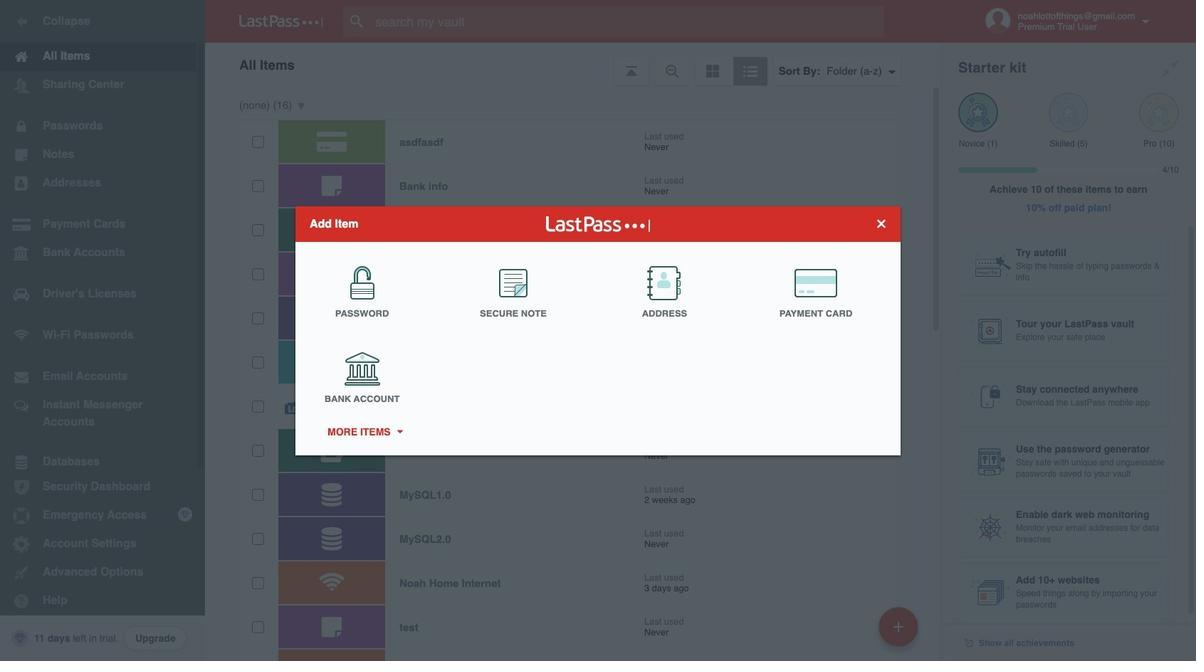 Task type: locate. For each thing, give the bounding box(es) containing it.
search my vault text field
[[343, 6, 912, 37]]

new item navigation
[[874, 603, 927, 662]]

dialog
[[296, 206, 901, 455]]

lastpass image
[[239, 15, 323, 28]]

Search search field
[[343, 6, 912, 37]]



Task type: describe. For each thing, give the bounding box(es) containing it.
vault options navigation
[[205, 43, 942, 85]]

main navigation navigation
[[0, 0, 205, 662]]

new item image
[[894, 622, 904, 632]]

caret right image
[[395, 430, 405, 434]]



